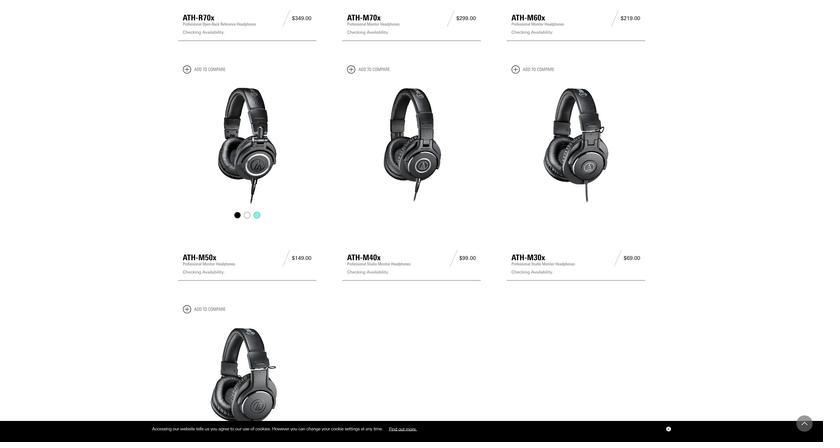 Task type: locate. For each thing, give the bounding box(es) containing it.
ath-m30x professional studio monitor headphones
[[512, 253, 575, 267]]

studio inside ath-m30x professional studio monitor headphones
[[532, 262, 542, 267]]

availability. down ath-m60x professional monitor headphones
[[532, 30, 554, 35]]

back
[[212, 22, 220, 27]]

headphones inside ath-m50x professional monitor headphones
[[216, 262, 235, 267]]

monitor for m70x
[[367, 22, 380, 27]]

ath- inside ath-m40x professional studio monitor headphones
[[347, 253, 363, 263]]

however
[[272, 427, 289, 432]]

divider line image for ath-m70x
[[445, 10, 457, 27]]

monitor inside ath-m40x professional studio monitor headphones
[[378, 262, 391, 267]]

$99.00
[[460, 256, 476, 262]]

monitor inside ath-m30x professional studio monitor headphones
[[543, 262, 555, 267]]

m70x
[[363, 13, 381, 22]]

add to compare for m50x
[[194, 67, 226, 73]]

availability. down "back"
[[203, 30, 225, 35]]

0 horizontal spatial you
[[211, 427, 218, 432]]

ath-m40x professional studio monitor headphones
[[347, 253, 411, 267]]

$299.00
[[457, 15, 476, 22]]

add to compare button for m40x
[[347, 66, 390, 74]]

professional inside ath-r70x professional open-back reference headphones
[[183, 22, 202, 27]]

checking down ath-m60x professional monitor headphones
[[512, 30, 530, 35]]

m30x
[[527, 253, 546, 263]]

professional inside ath-m50x professional monitor headphones
[[183, 262, 202, 267]]

studio inside ath-m40x professional studio monitor headphones
[[367, 262, 377, 267]]

monitor inside ath-m70x professional monitor headphones
[[367, 22, 380, 27]]

headphones
[[237, 22, 256, 27], [381, 22, 400, 27], [545, 22, 564, 27], [216, 262, 235, 267], [391, 262, 411, 267], [556, 262, 575, 267]]

availability.
[[203, 30, 225, 35], [367, 30, 389, 35], [532, 30, 554, 35], [203, 270, 225, 275], [367, 270, 389, 275], [532, 270, 554, 275]]

2 our from the left
[[235, 427, 242, 432]]

checking availability. down m40x
[[347, 270, 389, 275]]

monitor for m50x
[[203, 262, 215, 267]]

add to compare
[[194, 67, 226, 73], [359, 67, 390, 73], [523, 67, 555, 73], [194, 307, 226, 313]]

settings
[[345, 427, 360, 432]]

you right "us"
[[211, 427, 218, 432]]

$69.00
[[624, 256, 641, 262]]

arrow up image
[[802, 421, 808, 427]]

professional for m70x
[[347, 22, 366, 27]]

divider line image
[[281, 10, 292, 27], [445, 10, 457, 27], [610, 10, 621, 27], [281, 251, 292, 267], [448, 251, 460, 267], [613, 251, 624, 267]]

ath- inside ath-m60x professional monitor headphones
[[512, 13, 527, 22]]

professional for r70x
[[183, 22, 202, 27]]

time.
[[374, 427, 383, 432]]

checking availability. down ath-m70x professional monitor headphones
[[347, 30, 389, 35]]

add to compare button for m30x
[[512, 66, 555, 74]]

studio for m30x
[[532, 262, 542, 267]]

0 horizontal spatial studio
[[367, 262, 377, 267]]

checking availability. down ath-m60x professional monitor headphones
[[512, 30, 554, 35]]

professional for m40x
[[347, 262, 366, 267]]

our left website
[[173, 427, 179, 432]]

divider line image for ath-m30x
[[613, 251, 624, 267]]

find out more.
[[389, 427, 417, 432]]

ath- for m40x
[[347, 253, 363, 263]]

m50x
[[198, 253, 217, 263]]

add to compare for m30x
[[523, 67, 555, 73]]

checking availability.
[[183, 30, 225, 35], [347, 30, 389, 35], [512, 30, 554, 35], [183, 270, 225, 275], [347, 270, 389, 275], [512, 270, 554, 275]]

checking down ath-m50x professional monitor headphones
[[183, 270, 201, 275]]

1 you from the left
[[211, 427, 218, 432]]

ath- inside ath-r70x professional open-back reference headphones
[[183, 13, 198, 22]]

compare for m40x
[[373, 67, 390, 73]]

option group
[[182, 211, 312, 220]]

to for m30x
[[532, 67, 536, 73]]

compare for m30x
[[537, 67, 555, 73]]

checking availability. down m30x
[[512, 270, 554, 275]]

1 horizontal spatial our
[[235, 427, 242, 432]]

at
[[361, 427, 365, 432]]

monitor
[[367, 22, 380, 27], [532, 22, 544, 27], [203, 262, 215, 267], [378, 262, 391, 267], [543, 262, 555, 267]]

you
[[211, 427, 218, 432], [290, 427, 297, 432]]

checking
[[183, 30, 201, 35], [347, 30, 366, 35], [512, 30, 530, 35], [183, 270, 201, 275], [347, 270, 366, 275], [512, 270, 530, 275]]

professional inside ath-m70x professional monitor headphones
[[347, 22, 366, 27]]

divider line image for ath-m50x
[[281, 251, 292, 267]]

any
[[366, 427, 373, 432]]

headphones inside ath-m70x professional monitor headphones
[[381, 22, 400, 27]]

2 studio from the left
[[532, 262, 542, 267]]

add for m40x
[[359, 67, 366, 73]]

monitor inside ath-m60x professional monitor headphones
[[532, 22, 544, 27]]

1 our from the left
[[173, 427, 179, 432]]

agree
[[219, 427, 229, 432]]

headphones inside ath-m40x professional studio monitor headphones
[[391, 262, 411, 267]]

professional inside ath-m60x professional monitor headphones
[[512, 22, 531, 27]]

1 studio from the left
[[367, 262, 377, 267]]

divider line image for ath-m40x
[[448, 251, 460, 267]]

ath- inside ath-m70x professional monitor headphones
[[347, 13, 363, 22]]

can
[[299, 427, 306, 432]]

ath-m70x professional monitor headphones
[[347, 13, 400, 27]]

add
[[194, 67, 202, 73], [359, 67, 366, 73], [523, 67, 531, 73], [194, 307, 202, 313]]

1 horizontal spatial you
[[290, 427, 297, 432]]

monitor inside ath-m50x professional monitor headphones
[[203, 262, 215, 267]]

compare for m50x
[[208, 67, 226, 73]]

availability. down ath-m40x professional studio monitor headphones
[[367, 270, 389, 275]]

compare
[[208, 67, 226, 73], [373, 67, 390, 73], [537, 67, 555, 73], [208, 307, 226, 313]]

professional inside ath-m30x professional studio monitor headphones
[[512, 262, 531, 267]]

studio for m40x
[[367, 262, 377, 267]]

ath- for m50x
[[183, 253, 198, 263]]

our left use
[[235, 427, 242, 432]]

accessing
[[152, 427, 172, 432]]

professional inside ath-m40x professional studio monitor headphones
[[347, 262, 366, 267]]

ath- inside ath-m50x professional monitor headphones
[[183, 253, 198, 263]]

professional
[[183, 22, 202, 27], [347, 22, 366, 27], [512, 22, 531, 27], [183, 262, 202, 267], [347, 262, 366, 267], [512, 262, 531, 267]]

ath-
[[183, 13, 198, 22], [347, 13, 363, 22], [512, 13, 527, 22], [183, 253, 198, 263], [347, 253, 363, 263], [512, 253, 527, 263]]

2 you from the left
[[290, 427, 297, 432]]

our
[[173, 427, 179, 432], [235, 427, 242, 432]]

ath- inside ath-m30x professional studio monitor headphones
[[512, 253, 527, 263]]

add to compare button
[[183, 66, 226, 74], [347, 66, 390, 74], [512, 66, 555, 74], [183, 306, 226, 314]]

studio
[[367, 262, 377, 267], [532, 262, 542, 267]]

m60x
[[527, 13, 546, 22]]

to
[[203, 67, 207, 73], [367, 67, 372, 73], [532, 67, 536, 73], [203, 307, 207, 313], [230, 427, 234, 432]]

to for m50x
[[203, 67, 207, 73]]

checking availability. down ath-m50x professional monitor headphones
[[183, 270, 225, 275]]

0 horizontal spatial our
[[173, 427, 179, 432]]

divider line image for ath-m60x
[[610, 10, 621, 27]]

you left can
[[290, 427, 297, 432]]

1 horizontal spatial studio
[[532, 262, 542, 267]]



Task type: describe. For each thing, give the bounding box(es) containing it.
ath-m20x l professional studio monitor headphones image
[[183, 319, 312, 443]]

your
[[322, 427, 330, 432]]

add for m30x
[[523, 67, 531, 73]]

find out more. link
[[384, 425, 422, 435]]

professional for m60x
[[512, 22, 531, 27]]

headphones inside ath-m30x professional studio monitor headphones
[[556, 262, 575, 267]]

add to compare button for m50x
[[183, 66, 226, 74]]

us
[[205, 427, 209, 432]]

checking down ath-m70x professional monitor headphones
[[347, 30, 366, 35]]

ath- for m60x
[[512, 13, 527, 22]]

ath-r70x professional open-back reference headphones
[[183, 13, 256, 27]]

of
[[251, 427, 254, 432]]

headphones inside ath-m60x professional monitor headphones
[[545, 22, 564, 27]]

more.
[[406, 427, 417, 432]]

website
[[180, 427, 195, 432]]

monitor for m60x
[[532, 22, 544, 27]]

image of ath-m50x image
[[183, 79, 312, 208]]

add for m50x
[[194, 67, 202, 73]]

ath- for r70x
[[183, 13, 198, 22]]

m40x
[[363, 253, 381, 263]]

find
[[389, 427, 398, 432]]

availability. down ath-m50x professional monitor headphones
[[203, 270, 225, 275]]

checking down m30x
[[512, 270, 530, 275]]

ath-m40x l professional studio monitor headphones image
[[347, 79, 476, 208]]

$349.00
[[292, 15, 312, 22]]

to for m40x
[[367, 67, 372, 73]]

ath-m30x l professional studio monitor headphones image
[[512, 79, 641, 208]]

tells
[[196, 427, 204, 432]]

cross image
[[667, 429, 670, 431]]

availability. down ath-m70x professional monitor headphones
[[367, 30, 389, 35]]

$149.00
[[292, 256, 312, 262]]

change
[[307, 427, 321, 432]]

r70x
[[198, 13, 214, 22]]

checking down "r70x"
[[183, 30, 201, 35]]

professional for m50x
[[183, 262, 202, 267]]

cookie
[[331, 427, 344, 432]]

availability. down ath-m30x professional studio monitor headphones
[[532, 270, 554, 275]]

out
[[399, 427, 405, 432]]

cookies.
[[256, 427, 271, 432]]

checking availability. down open-
[[183, 30, 225, 35]]

reference
[[221, 22, 236, 27]]

add to compare for m40x
[[359, 67, 390, 73]]

ath-m50x professional monitor headphones
[[183, 253, 235, 267]]

$219.00
[[621, 15, 641, 22]]

ath- for m70x
[[347, 13, 363, 22]]

open-
[[203, 22, 212, 27]]

professional for m30x
[[512, 262, 531, 267]]

use
[[243, 427, 250, 432]]

accessing our website tells us you agree to our use of cookies. however you can change your cookie settings at any time.
[[152, 427, 384, 432]]

headphones inside ath-r70x professional open-back reference headphones
[[237, 22, 256, 27]]

ath- for m30x
[[512, 253, 527, 263]]

divider line image for ath-r70x
[[281, 10, 292, 27]]

ath-m60x professional monitor headphones
[[512, 13, 564, 27]]

checking down m40x
[[347, 270, 366, 275]]



Task type: vqa. For each thing, say whether or not it's contained in the screenshot.
CHECKING AVAILABILITY.
yes



